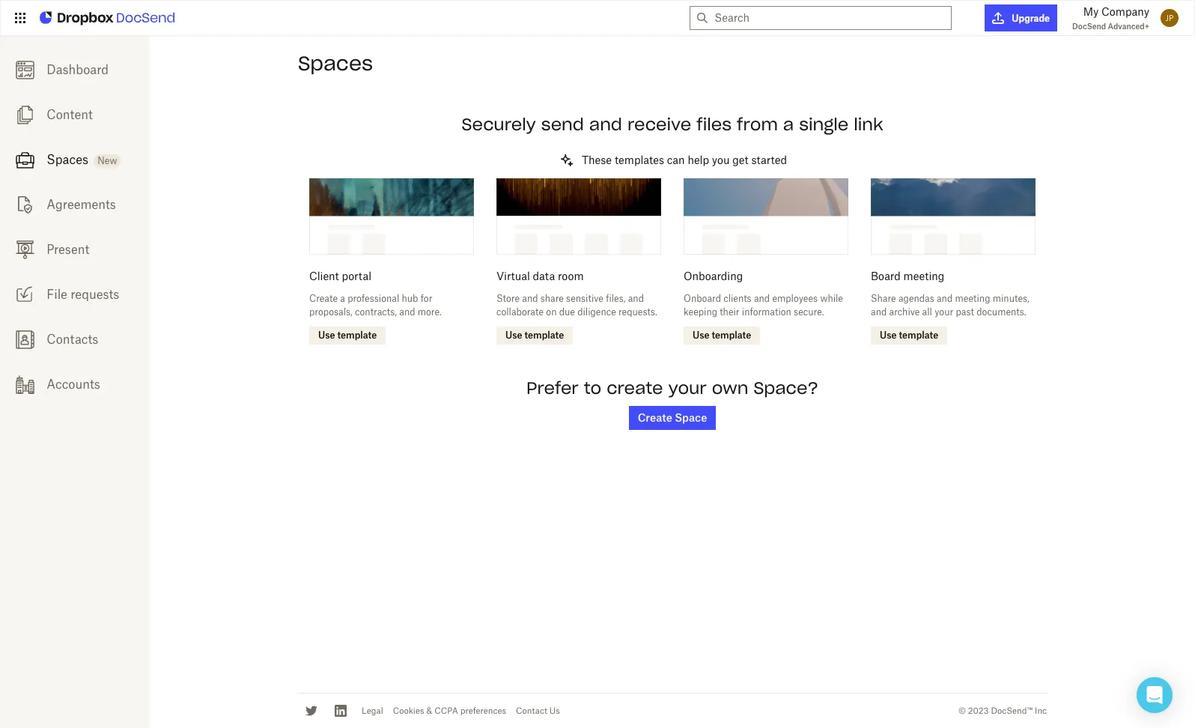 Task type: locate. For each thing, give the bounding box(es) containing it.
1 horizontal spatial your
[[935, 306, 954, 318]]

share
[[541, 293, 564, 304]]

4 template from the left
[[899, 330, 939, 341]]

template for virtual data room
[[525, 330, 564, 341]]

contact us
[[516, 705, 560, 716]]

create inside 'button'
[[638, 411, 673, 424]]

cookies & ccpa preferences link
[[393, 705, 506, 716]]

0 vertical spatial spaces
[[298, 51, 373, 76]]

use template button down their
[[684, 327, 760, 345]]

their
[[720, 306, 740, 318]]

and down hub
[[399, 306, 415, 318]]

upgrade button
[[985, 4, 1058, 31]]

use template button down proposals,
[[309, 327, 386, 345]]

sidebar dashboard image
[[15, 61, 34, 79]]

0 vertical spatial your
[[935, 306, 954, 318]]

create up proposals,
[[309, 293, 338, 304]]

upgrade image
[[993, 12, 1005, 24]]

use down proposals,
[[318, 330, 335, 341]]

meeting up past
[[955, 293, 991, 304]]

2 use template button from the left
[[497, 327, 573, 345]]

use template for board meeting
[[880, 330, 939, 341]]

files
[[697, 114, 732, 135]]

1 use template button from the left
[[309, 327, 386, 345]]

1 horizontal spatial create
[[638, 411, 673, 424]]

1 vertical spatial spaces
[[47, 152, 88, 167]]

get
[[733, 154, 749, 166]]

create down "prefer to create your own space?"
[[638, 411, 673, 424]]

requests
[[71, 287, 119, 302]]

for
[[421, 293, 432, 304]]

0 horizontal spatial meeting
[[904, 270, 945, 282]]

use down archive
[[880, 330, 897, 341]]

and up information
[[754, 293, 770, 304]]

to
[[584, 378, 602, 398]]

preferences
[[461, 705, 506, 716]]

0 vertical spatial meeting
[[904, 270, 945, 282]]

create inside create a professional hub for proposals, contracts, and more.
[[309, 293, 338, 304]]

clients
[[724, 293, 752, 304]]

template down all
[[899, 330, 939, 341]]

3 use template button from the left
[[684, 327, 760, 345]]

cookies & ccpa preferences
[[393, 705, 506, 716]]

dashboard link
[[0, 47, 150, 92]]

store
[[497, 293, 520, 304]]

from
[[737, 114, 778, 135]]

spaces
[[298, 51, 373, 76], [47, 152, 88, 167]]

1 horizontal spatial spaces
[[298, 51, 373, 76]]

use template down their
[[693, 330, 752, 341]]

0 horizontal spatial a
[[340, 293, 345, 304]]

template down on
[[525, 330, 564, 341]]

on
[[546, 306, 557, 318]]

store and share sensitive files, and collaborate on due diligence requests.
[[497, 293, 658, 318]]

use template down proposals,
[[318, 330, 377, 341]]

space
[[675, 411, 707, 424]]

receive image
[[15, 285, 34, 304]]

accounts link
[[0, 362, 150, 407]]

a inside create a professional hub for proposals, contracts, and more.
[[340, 293, 345, 304]]

use template for onboarding
[[693, 330, 752, 341]]

share
[[871, 293, 896, 304]]

agreements link
[[0, 182, 150, 227]]

meeting up 'agendas'
[[904, 270, 945, 282]]

use template button
[[309, 327, 386, 345], [497, 327, 573, 345], [684, 327, 760, 345], [871, 327, 948, 345]]

use template button down archive
[[871, 327, 948, 345]]

docsend
[[1073, 22, 1106, 31]]

space?
[[754, 378, 819, 398]]

use template
[[318, 330, 377, 341], [506, 330, 564, 341], [693, 330, 752, 341], [880, 330, 939, 341]]

board
[[871, 270, 901, 282]]

create for create a professional hub for proposals, contracts, and more.
[[309, 293, 338, 304]]

your up space at the right bottom of page
[[669, 378, 707, 398]]

spaces for spaces
[[298, 51, 373, 76]]

all
[[923, 306, 932, 318]]

2 template from the left
[[525, 330, 564, 341]]

template down contracts,
[[337, 330, 377, 341]]

3 use from the left
[[693, 330, 710, 341]]

1 vertical spatial create
[[638, 411, 673, 424]]

onboard clients and employees while keeping their information secure.
[[684, 293, 843, 318]]

and up the collaborate
[[522, 293, 538, 304]]

your
[[935, 306, 954, 318], [669, 378, 707, 398]]

0 vertical spatial a
[[783, 114, 794, 135]]

and up these
[[589, 114, 622, 135]]

onboard
[[684, 293, 721, 304]]

1 vertical spatial meeting
[[955, 293, 991, 304]]

a right from on the right
[[783, 114, 794, 135]]

sensitive
[[566, 293, 604, 304]]

started
[[752, 154, 787, 166]]

2 use from the left
[[506, 330, 522, 341]]

use down keeping
[[693, 330, 710, 341]]

a
[[783, 114, 794, 135], [340, 293, 345, 304]]

0 horizontal spatial your
[[669, 378, 707, 398]]

0 vertical spatial create
[[309, 293, 338, 304]]

can
[[667, 154, 685, 166]]

sidebar present image
[[15, 240, 34, 259]]

0 horizontal spatial spaces
[[47, 152, 88, 167]]

dashboard
[[47, 62, 109, 77]]

virtual
[[497, 270, 530, 282]]

and up requests.
[[628, 293, 644, 304]]

2 use template from the left
[[506, 330, 564, 341]]

file requests
[[47, 287, 119, 302]]

use template down archive
[[880, 330, 939, 341]]

sidebar spaces image
[[15, 150, 34, 169]]

virtual data room
[[497, 270, 584, 282]]

use down the collaborate
[[506, 330, 522, 341]]

© 2023 docsend™ inc
[[959, 705, 1047, 716]]

contact us link
[[516, 705, 560, 716]]

4 use template from the left
[[880, 330, 939, 341]]

my
[[1084, 5, 1099, 18]]

4 use from the left
[[880, 330, 897, 341]]

docsend™
[[991, 705, 1033, 716]]

create space button
[[629, 406, 716, 430]]

use template button down the collaborate
[[497, 327, 573, 345]]

use template down the collaborate
[[506, 330, 564, 341]]

4 use template button from the left
[[871, 327, 948, 345]]

2023
[[968, 705, 989, 716]]

diligence
[[578, 306, 616, 318]]

use template button for board meeting
[[871, 327, 948, 345]]

3 use template from the left
[[693, 330, 752, 341]]

1 template from the left
[[337, 330, 377, 341]]

new
[[98, 155, 117, 166]]

1 horizontal spatial meeting
[[955, 293, 991, 304]]

use template for virtual data room
[[506, 330, 564, 341]]

use for board meeting
[[880, 330, 897, 341]]

legal link
[[362, 705, 383, 716]]

portal
[[342, 270, 372, 282]]

and
[[589, 114, 622, 135], [522, 293, 538, 304], [628, 293, 644, 304], [754, 293, 770, 304], [937, 293, 953, 304], [399, 306, 415, 318], [871, 306, 887, 318]]

template for onboarding
[[712, 330, 752, 341]]

0 horizontal spatial create
[[309, 293, 338, 304]]

1 vertical spatial a
[[340, 293, 345, 304]]

contact
[[516, 705, 547, 716]]

1 horizontal spatial a
[[783, 114, 794, 135]]

template down their
[[712, 330, 752, 341]]

professional
[[348, 293, 399, 304]]

cookies
[[393, 705, 424, 716]]

1 use from the left
[[318, 330, 335, 341]]

templates
[[615, 154, 664, 166]]

content link
[[0, 92, 150, 137]]

securely send and receive files from a single link
[[462, 114, 884, 135]]

a up proposals,
[[340, 293, 345, 304]]

and inside onboard clients and employees while keeping their information secure.
[[754, 293, 770, 304]]

secure.
[[794, 306, 824, 318]]

3 template from the left
[[712, 330, 752, 341]]

your right all
[[935, 306, 954, 318]]

1 use template from the left
[[318, 330, 377, 341]]



Task type: vqa. For each thing, say whether or not it's contained in the screenshot.
"PLANNING"
no



Task type: describe. For each thing, give the bounding box(es) containing it.
single
[[799, 114, 849, 135]]

jp button
[[1157, 5, 1183, 31]]

contacts link
[[0, 317, 150, 362]]

client
[[309, 270, 339, 282]]

these
[[582, 154, 612, 166]]

hub
[[402, 293, 418, 304]]

keeping
[[684, 306, 718, 318]]

sidebar accounts image
[[15, 375, 34, 394]]

your inside share agendas and meeting minutes, and archive all your past documents.
[[935, 306, 954, 318]]

past
[[956, 306, 974, 318]]

legal
[[362, 705, 383, 716]]

data
[[533, 270, 555, 282]]

spaces new
[[47, 152, 117, 167]]

use for client portal
[[318, 330, 335, 341]]

more.
[[418, 306, 442, 318]]

use template button for onboarding
[[684, 327, 760, 345]]

agreements
[[47, 197, 116, 212]]

onboarding
[[684, 270, 743, 282]]

and down share
[[871, 306, 887, 318]]

link
[[854, 114, 884, 135]]

1 vertical spatial your
[[669, 378, 707, 398]]

due
[[559, 306, 575, 318]]

board meeting
[[871, 270, 945, 282]]

and inside create a professional hub for proposals, contracts, and more.
[[399, 306, 415, 318]]

upgrade
[[1012, 12, 1050, 24]]

files,
[[606, 293, 626, 304]]

&
[[427, 705, 432, 716]]

©
[[959, 705, 966, 716]]

content
[[47, 107, 93, 122]]

file requests link
[[0, 272, 150, 317]]

employees
[[773, 293, 818, 304]]

these templates can help you get started
[[582, 154, 787, 166]]

sidebar documents image
[[15, 105, 34, 124]]

own
[[712, 378, 749, 398]]

securely
[[462, 114, 536, 135]]

file
[[47, 287, 67, 302]]

use template button for virtual data room
[[497, 327, 573, 345]]

contracts,
[[355, 306, 397, 318]]

Search text field
[[715, 7, 946, 29]]

sidebar contacts image
[[15, 330, 34, 349]]

contacts
[[47, 332, 98, 347]]

create a professional hub for proposals, contracts, and more.
[[309, 293, 442, 318]]

minutes,
[[993, 293, 1030, 304]]

you
[[712, 154, 730, 166]]

agendas
[[899, 293, 935, 304]]

create space
[[638, 411, 707, 424]]

receive
[[628, 114, 692, 135]]

create
[[607, 378, 663, 398]]

and right 'agendas'
[[937, 293, 953, 304]]

sidebar ndas image
[[15, 195, 34, 214]]

room
[[558, 270, 584, 282]]

client portal
[[309, 270, 372, 282]]

company
[[1102, 5, 1150, 18]]

us
[[550, 705, 560, 716]]

create for create space
[[638, 411, 673, 424]]

use template for client portal
[[318, 330, 377, 341]]

information
[[742, 306, 792, 318]]

my company docsend advanced+
[[1073, 5, 1150, 31]]

inc
[[1035, 705, 1047, 716]]

use for onboarding
[[693, 330, 710, 341]]

use template button for client portal
[[309, 327, 386, 345]]

requests.
[[619, 306, 658, 318]]

send
[[541, 114, 584, 135]]

while
[[821, 293, 843, 304]]

help
[[688, 154, 709, 166]]

meeting inside share agendas and meeting minutes, and archive all your past documents.
[[955, 293, 991, 304]]

proposals,
[[309, 306, 353, 318]]

advanced+
[[1108, 22, 1150, 31]]

spaces for spaces new
[[47, 152, 88, 167]]

template for client portal
[[337, 330, 377, 341]]

documents.
[[977, 306, 1027, 318]]

template for board meeting
[[899, 330, 939, 341]]

use for virtual data room
[[506, 330, 522, 341]]

archive
[[889, 306, 920, 318]]

accounts
[[47, 377, 100, 392]]

ccpa
[[435, 705, 458, 716]]

prefer
[[527, 378, 579, 398]]

present
[[47, 242, 89, 257]]

share agendas and meeting minutes, and archive all your past documents.
[[871, 293, 1030, 318]]

present link
[[0, 227, 150, 272]]



